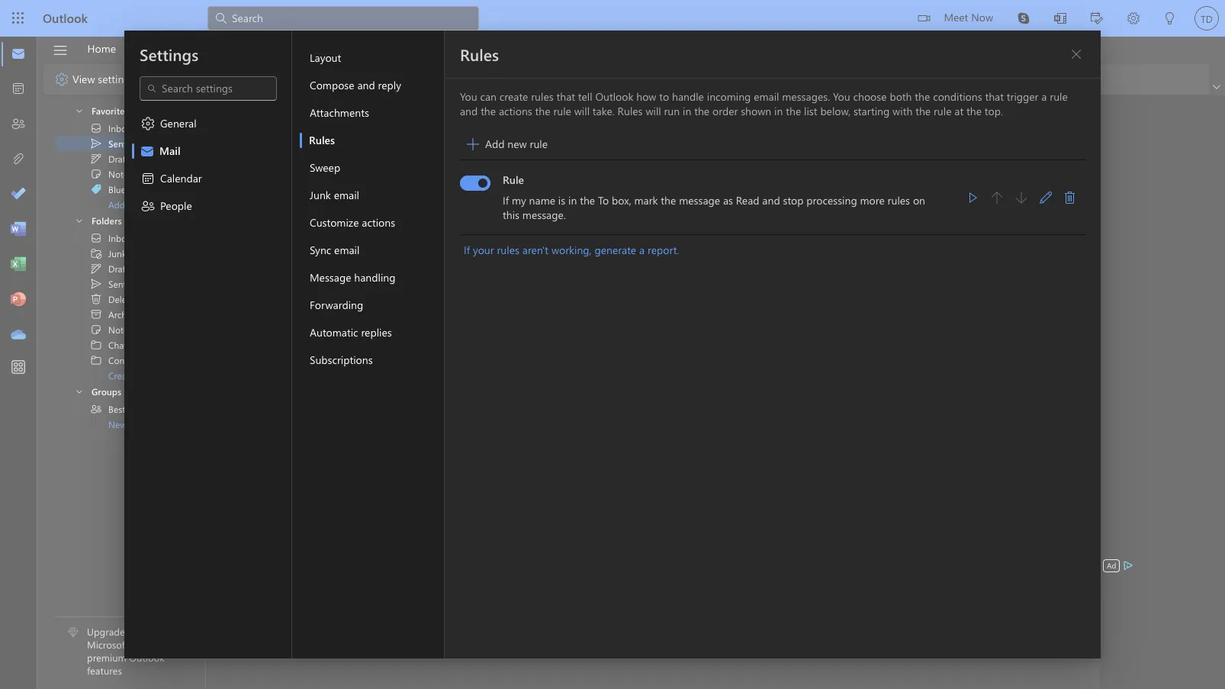 Task type: describe. For each thing, give the bounding box(es) containing it.
about for sorry
[[595, 195, 619, 207]]

 view settings
[[54, 72, 135, 87]]

can
[[480, 89, 497, 104]]

rule left tell
[[554, 104, 572, 118]]

layout group
[[246, 64, 396, 92]]


[[481, 195, 493, 207]]

items inside sent items 
[[276, 109, 299, 121]]

 general
[[140, 116, 197, 131]]

working,
[[552, 243, 592, 257]]

rule
[[503, 172, 524, 187]]

Search settings search field
[[157, 81, 261, 96]]

1:05 pm
[[876, 195, 906, 207]]

6
[[172, 153, 177, 165]]

help
[[186, 41, 208, 55]]

kendall let's have a jam sesh
[[510, 214, 628, 226]]

application containing settings
[[0, 0, 1226, 689]]

3 tree item from the top
[[55, 151, 192, 166]]


[[972, 111, 983, 121]]

sent inside sent items 
[[255, 109, 273, 121]]


[[140, 143, 155, 159]]

blue
[[108, 183, 126, 195]]

 favorites
[[75, 104, 129, 116]]

 button for folders
[[61, 211, 90, 229]]

shown
[[741, 104, 772, 118]]

messages.
[[783, 89, 831, 104]]

settings heading
[[140, 44, 199, 65]]

this
[[503, 208, 520, 222]]

more apps image
[[11, 360, 26, 376]]

2 tree item from the top
[[55, 136, 192, 151]]

deleted
[[108, 293, 140, 305]]

notes inside  inbox  junk email  drafts  sent items  deleted items  archive  notes  chat  conversation history
[[108, 324, 132, 336]]

 inside  groups  best friends chat
[[75, 387, 84, 396]]

list
[[805, 104, 818, 118]]

items up deleted
[[129, 278, 151, 290]]

inbox for junk
[[108, 232, 131, 244]]

generate
[[595, 243, 637, 257]]

run
[[664, 104, 680, 118]]

 button
[[301, 104, 326, 128]]

word image
[[11, 222, 26, 237]]

1  from the top
[[90, 168, 102, 180]]

rule up re: fw: no
[[530, 137, 548, 151]]

a inside "list box"
[[584, 214, 589, 226]]

to inside the upgrade to microsoft 365 with premium outlook features
[[128, 625, 137, 638]]

with inside the upgrade to microsoft 365 with premium outlook features
[[150, 638, 169, 651]]

tree item containing 
[[55, 292, 192, 307]]


[[918, 12, 931, 24]]

processing
[[807, 193, 858, 208]]

fw: for fw: learn the perks of your microsoft account
[[510, 233, 523, 245]]

layout
[[310, 50, 341, 65]]

outlook for upgrade to microsoft 365 with premium outlook features
[[129, 651, 165, 664]]

calendar
[[160, 171, 202, 185]]

no down learn at the top left of the page
[[531, 252, 543, 264]]

me
[[577, 156, 590, 169]]

 drafts
[[90, 153, 133, 165]]

handle
[[672, 89, 704, 104]]

sweep button
[[300, 154, 444, 182]]

report.
[[648, 243, 680, 257]]

conditions
[[934, 89, 983, 104]]

2 will from the left
[[646, 104, 661, 118]]

tab list containing home
[[76, 37, 220, 60]]

kendall
[[510, 214, 539, 226]]

message handling button
[[300, 264, 444, 292]]

no left preview
[[703, 233, 715, 245]]

inbox for sent
[[108, 122, 131, 134]]

14 tree item from the top
[[55, 353, 193, 368]]

junk email
[[310, 188, 359, 202]]

left-rail-appbar navigation
[[3, 37, 34, 353]]

 button for favorites
[[61, 102, 90, 119]]

12 tree item from the top
[[55, 322, 192, 337]]

 button inside groups tree item
[[61, 382, 90, 400]]

 notes
[[90, 168, 132, 180]]

no means no ruby thanks, test
[[531, 252, 659, 264]]

automatic
[[310, 325, 358, 340]]

tell me about it.
[[561, 156, 626, 169]]

if inside button
[[464, 243, 470, 257]]

available.
[[760, 233, 797, 245]]

ruby
[[588, 252, 608, 264]]

is inside rule if my name is in the to box, mark the message as read and stop processing more rules on this message.
[[559, 193, 566, 208]]

my
[[512, 193, 526, 208]]

add favorite tree item
[[55, 197, 192, 212]]

preview
[[718, 233, 749, 245]]

friends
[[128, 403, 157, 415]]

onedrive image
[[11, 327, 26, 343]]

sunnyupside33@gmail.com
[[243, 176, 354, 188]]

that inside message list no items selected "list box"
[[621, 195, 637, 207]]

create
[[108, 369, 134, 382]]

message list section
[[208, 98, 1085, 363]]

sweep
[[310, 160, 341, 175]]

general
[[160, 116, 197, 131]]

re: no
[[510, 195, 537, 207]]

rule left at
[[934, 104, 952, 118]]

reply
[[378, 78, 401, 92]]

rule if my name is in the to box, mark the message as read and stop processing more rules on this message.
[[503, 172, 926, 222]]

inbox rules element
[[460, 89, 1086, 266]]

select
[[989, 110, 1013, 122]]

compose
[[310, 78, 355, 92]]

new group
[[108, 418, 154, 430]]

trigger
[[1007, 89, 1039, 104]]

6 tree item from the top
[[55, 230, 192, 246]]

re: fw: no
[[510, 156, 552, 169]]

customize actions button
[[300, 209, 444, 237]]

if inside rule if my name is in the to box, mark the message as read and stop processing more rules on this message.
[[503, 193, 509, 208]]

re: for re: no
[[510, 195, 522, 207]]

automatic replies button
[[300, 319, 444, 347]]

have
[[562, 214, 581, 226]]

1 drafts from the top
[[108, 153, 133, 165]]

 heading
[[243, 104, 326, 128]]

features
[[87, 664, 122, 677]]

to inside you can create rules that tell outlook how to handle incoming email messages. you choose both the conditions that trigger a rule and the actions the rule will take. rules will run in the order shown in the list below, starting with the rule at the top.
[[660, 89, 669, 104]]

 inside  inbox  junk email  drafts  sent items  deleted items  archive  notes  chat  conversation history
[[90, 278, 102, 290]]

items inside " inbox  sent items"
[[129, 137, 152, 150]]


[[481, 252, 493, 264]]

1  from the top
[[90, 339, 102, 351]]

read
[[736, 193, 760, 208]]

pm for ruby! sorry about that email...
[[894, 195, 906, 207]]

take.
[[593, 104, 615, 118]]

pm for tell me about it.
[[894, 157, 906, 169]]

 inside tree item
[[90, 153, 102, 165]]

archive
[[108, 308, 138, 321]]

13 tree item from the top
[[55, 337, 192, 353]]

junk inside "junk email" button
[[310, 188, 331, 202]]

no left aren't in the left top of the page
[[510, 252, 522, 264]]

new inside tree item
[[137, 369, 153, 382]]

settings
[[140, 44, 199, 65]]

is inside message list no items selected "list box"
[[752, 233, 758, 245]]

 inside  inbox  junk email  drafts  sent items  deleted items  archive  notes  chat  conversation history
[[90, 263, 102, 275]]

mail image
[[11, 47, 26, 62]]

drafts inside  inbox  junk email  drafts  sent items  deleted items  archive  notes  chat  conversation history
[[108, 263, 133, 275]]

sent inside  inbox  junk email  drafts  sent items  deleted items  archive  notes  chat  conversation history
[[108, 278, 126, 290]]

no
[[575, 252, 585, 264]]

 blue category
[[90, 183, 164, 195]]

history
[[164, 354, 193, 366]]

rules tab panel
[[445, 31, 1101, 659]]


[[140, 171, 156, 186]]

rules inside you can create rules that tell outlook how to handle incoming email messages. you choose both the conditions that trigger a rule and the actions the rule will take. rules will run in the order shown in the list below, starting with the rule at the top.
[[531, 89, 554, 104]]

view inside button
[[139, 41, 163, 55]]


[[967, 191, 979, 203]]

top.
[[985, 104, 1004, 118]]

fw: learn the perks of your microsoft account
[[510, 233, 694, 245]]

tree item containing 
[[55, 182, 192, 197]]

 button
[[985, 185, 1010, 210]]

rule element
[[460, 160, 1086, 235]]

tree item containing 
[[55, 307, 192, 322]]

tree containing 
[[55, 230, 193, 383]]

 inside settings tab list
[[140, 198, 156, 214]]

actions inside you can create rules that tell outlook how to handle incoming email messages. you choose both the conditions that trigger a rule and the actions the rule will take. rules will run in the order shown in the list below, starting with the rule at the top.
[[499, 104, 533, 118]]

sesh
[[609, 214, 628, 226]]

microsoft inside the upgrade to microsoft 365 with premium outlook features
[[87, 638, 129, 651]]

junk inside  inbox  junk email  drafts  sent items  deleted items  archive  notes  chat  conversation history
[[108, 247, 127, 259]]

 for folders
[[75, 216, 84, 225]]

create new folder tree item
[[55, 368, 192, 383]]

the inside message list no items selected "list box"
[[550, 233, 563, 245]]

0 vertical spatial fw:
[[524, 156, 537, 169]]

outlook for you can create rules that tell outlook how to handle incoming email messages. you choose both the conditions that trigger a rule and the actions the rule will take. rules will run in the order shown in the list below, starting with the rule at the top.
[[596, 89, 634, 104]]

category
[[128, 183, 164, 195]]

choose
[[854, 89, 887, 104]]

subscriptions button
[[300, 347, 444, 374]]

0 horizontal spatial that
[[557, 89, 575, 104]]

learn
[[525, 233, 548, 245]]

email for sync email
[[334, 243, 360, 257]]

rules inside if your rules aren't working, generate a report. button
[[497, 243, 520, 257]]

8 tree item from the top
[[55, 261, 192, 276]]

excel image
[[11, 257, 26, 272]]

favorite
[[128, 198, 158, 211]]

 inside " inbox  sent items"
[[90, 137, 102, 150]]

3 rubyanndersson@gmail.com from the top
[[243, 271, 358, 283]]

both
[[890, 89, 912, 104]]

2 horizontal spatial that
[[986, 89, 1004, 104]]

fw: no
[[510, 176, 538, 188]]



Task type: vqa. For each thing, say whether or not it's contained in the screenshot.
Junk email
yes



Task type: locate. For each thing, give the bounding box(es) containing it.
re: for re: fw: no
[[510, 156, 522, 169]]

email
[[754, 89, 780, 104], [334, 188, 359, 202], [334, 243, 360, 257]]

1 vertical spatial pm
[[894, 195, 906, 207]]

1 vertical spatial re:
[[510, 195, 522, 207]]

outlook link
[[43, 0, 88, 37]]

about
[[592, 156, 616, 169], [595, 195, 619, 207]]

 inside " favorites"
[[75, 106, 84, 115]]

set your advertising preferences image
[[1123, 559, 1135, 572]]

tree item up email
[[55, 230, 192, 246]]

0 vertical spatial junk
[[310, 188, 331, 202]]

1 horizontal spatial view
[[139, 41, 163, 55]]

0 horizontal spatial outlook
[[43, 10, 88, 26]]

2 you from the left
[[833, 89, 851, 104]]


[[1016, 191, 1028, 203]]

0 vertical spatial view
[[139, 41, 163, 55]]

home button
[[76, 37, 127, 60]]

1 vertical spatial 
[[90, 278, 102, 290]]

1 horizontal spatial in
[[683, 104, 692, 118]]

pm right 12:27
[[898, 234, 911, 245]]

actions
[[499, 104, 533, 118], [362, 215, 395, 230]]

sync email button
[[300, 237, 444, 264]]

1 vertical spatial 
[[90, 403, 102, 415]]

1 vertical spatial drafts
[[108, 263, 133, 275]]

message handling
[[310, 270, 396, 285]]

3
[[172, 168, 177, 181]]

as
[[723, 193, 733, 208]]

0 horizontal spatial microsoft
[[87, 638, 129, 651]]

re: up rule
[[510, 156, 522, 169]]

new group tree item
[[55, 417, 192, 432]]

items right deleted
[[142, 293, 164, 305]]

in right shown
[[775, 104, 783, 118]]

 down category
[[140, 198, 156, 214]]

rules button
[[300, 127, 444, 154]]

and left can
[[460, 104, 478, 118]]

1 vertical spatial inbox
[[108, 232, 131, 244]]

sync
[[310, 243, 331, 257]]

attachments button
[[300, 99, 444, 127]]

home
[[87, 41, 116, 55]]

junk down sweep
[[310, 188, 331, 202]]

 button left 'favorites'
[[61, 102, 90, 119]]

junk right 
[[108, 247, 127, 259]]

chat right friends
[[160, 403, 178, 415]]

1 will from the left
[[575, 104, 590, 118]]

0 vertical spatial about
[[592, 156, 616, 169]]

0 vertical spatial notes
[[108, 168, 132, 180]]

2  from the top
[[90, 324, 102, 336]]

will left take.
[[575, 104, 590, 118]]

1 vertical spatial chat
[[160, 403, 178, 415]]

1 horizontal spatial and
[[460, 104, 478, 118]]

if your rules aren't working, generate a report.
[[464, 243, 680, 257]]

2  from the top
[[90, 354, 102, 366]]

sent inside " inbox  sent items"
[[108, 137, 127, 150]]

subject button
[[506, 130, 859, 153]]

2 horizontal spatial outlook
[[596, 89, 634, 104]]

 left 'favorites'
[[75, 106, 84, 115]]

tree item
[[55, 121, 192, 136], [55, 136, 192, 151], [55, 151, 192, 166], [55, 166, 192, 182], [55, 182, 192, 197], [55, 230, 192, 246], [55, 246, 192, 261], [55, 261, 192, 276], [55, 276, 192, 292], [55, 292, 192, 307], [55, 307, 192, 322], [55, 322, 192, 337], [55, 337, 192, 353], [55, 353, 193, 368], [55, 401, 192, 417]]

1  from the top
[[90, 122, 102, 134]]

1 horizontal spatial rules
[[460, 44, 499, 65]]

re: up this
[[510, 195, 522, 207]]

tree item up deleted
[[55, 276, 192, 292]]

dialog
[[0, 0, 1226, 689]]

view left settings
[[73, 72, 95, 86]]

0 horizontal spatial rules
[[497, 243, 520, 257]]

0 horizontal spatial 
[[90, 403, 102, 415]]

pm right 1:05 in the top right of the page
[[894, 195, 906, 207]]

actions inside button
[[362, 215, 395, 230]]

1 horizontal spatial microsoft
[[621, 233, 659, 245]]

let's
[[542, 214, 560, 226]]

handling
[[354, 270, 396, 285]]

and inside you can create rules that tell outlook how to handle incoming email messages. you choose both the conditions that trigger a rule and the actions the rule will take. rules will run in the order shown in the list below, starting with the rule at the top.
[[460, 104, 478, 118]]

0 vertical spatial and
[[358, 78, 375, 92]]

no right rule
[[525, 176, 538, 188]]

your down 
[[473, 243, 494, 257]]

rubyanndersson@gmail.com
[[243, 195, 358, 207], [243, 252, 358, 264], [243, 271, 358, 283]]

1 inbox from the top
[[108, 122, 131, 134]]

tree containing favorites
[[55, 96, 192, 212]]

to right how
[[660, 89, 669, 104]]

 button left 'folders'
[[61, 211, 90, 229]]

notes up blue on the top left of the page
[[108, 168, 132, 180]]

and left stop
[[763, 193, 781, 208]]

that up  select
[[986, 89, 1004, 104]]

10 tree item from the top
[[55, 292, 192, 307]]

outlook inside banner
[[43, 10, 88, 26]]

1 horizontal spatial your
[[601, 233, 619, 245]]

favorites
[[92, 104, 129, 116]]

 inside  inbox  junk email  drafts  sent items  deleted items  archive  notes  chat  conversation history
[[90, 232, 102, 244]]

11 tree item from the top
[[55, 307, 192, 322]]

sent left 
[[255, 109, 273, 121]]

rule
[[1050, 89, 1068, 104], [554, 104, 572, 118], [934, 104, 952, 118], [530, 137, 548, 151]]

new inside inbox rules element
[[508, 137, 527, 151]]

tree item up  notes
[[55, 151, 192, 166]]

 left 'folders'
[[75, 216, 84, 225]]

rubyanndersson@gmail.com down icanread453@gmail.com
[[243, 252, 358, 264]]

you left choose
[[833, 89, 851, 104]]

0 vertical spatial inbox
[[108, 122, 131, 134]]

2 horizontal spatial rules
[[888, 193, 911, 208]]

tree item down email
[[55, 261, 192, 276]]

no left tell
[[540, 156, 552, 169]]

with right starting
[[893, 104, 913, 118]]

2 vertical spatial a
[[640, 243, 645, 257]]

 up  drafts
[[90, 137, 102, 150]]

inbox inside  inbox  junk email  drafts  sent items  deleted items  archive  notes  chat  conversation history
[[108, 232, 131, 244]]

add down blue on the top left of the page
[[108, 198, 125, 211]]

 inside the  view settings
[[54, 72, 69, 87]]

powerpoint image
[[11, 292, 26, 308]]

2  from the top
[[90, 232, 102, 244]]

 left groups
[[75, 387, 84, 396]]

fw:
[[524, 156, 537, 169], [510, 176, 523, 188], [510, 233, 523, 245]]

1 tree item from the top
[[55, 121, 192, 136]]

add right 
[[485, 137, 505, 151]]

folders tree item
[[55, 211, 192, 230]]

starting
[[854, 104, 890, 118]]

2 notes from the top
[[108, 324, 132, 336]]

0 vertical spatial 
[[140, 198, 156, 214]]

rules left on
[[888, 193, 911, 208]]

0 vertical spatial  button
[[61, 102, 90, 119]]

 left best
[[90, 403, 102, 415]]

0 vertical spatial email
[[754, 89, 780, 104]]

fw: up my
[[510, 176, 523, 188]]

1 vertical spatial actions
[[362, 215, 395, 230]]

0 vertical spatial 
[[90, 168, 102, 180]]

1 vertical spatial rules
[[888, 193, 911, 208]]

 for favorites
[[75, 106, 84, 115]]

2 vertical spatial  button
[[61, 382, 90, 400]]

0 vertical spatial rubyanndersson@gmail.com
[[243, 195, 358, 207]]

tree item down deleted
[[55, 307, 192, 322]]

1 vertical spatial notes
[[108, 324, 132, 336]]

outlook banner
[[0, 0, 1226, 37]]

disable rule: rule image
[[479, 179, 488, 188]]

1 vertical spatial 
[[75, 216, 84, 225]]

 select
[[972, 110, 1013, 122]]

1 horizontal spatial that
[[621, 195, 637, 207]]

and
[[358, 78, 375, 92], [460, 104, 478, 118], [763, 193, 781, 208]]

a left report.
[[640, 243, 645, 257]]

with inside you can create rules that tell outlook how to handle incoming email messages. you choose both the conditions that trigger a rule and the actions the rule will take. rules will run in the order shown in the list below, starting with the rule at the top.
[[893, 104, 913, 118]]

how
[[637, 89, 657, 104]]

2 vertical spatial and
[[763, 193, 781, 208]]

email right sync
[[334, 243, 360, 257]]

rubyanndersson@gmail.com up junececi7@gmail.com
[[243, 271, 358, 283]]

 inbox  sent items
[[90, 122, 152, 150]]

2  button from the top
[[61, 211, 90, 229]]

 inbox  junk email  drafts  sent items  deleted items  archive  notes  chat  conversation history
[[90, 232, 193, 366]]

1 vertical spatial 
[[140, 116, 156, 131]]

rules down the  button
[[309, 133, 335, 147]]

2 vertical spatial pm
[[898, 234, 911, 245]]

1 vertical spatial microsoft
[[87, 638, 129, 651]]

 button left groups
[[61, 382, 90, 400]]

email...
[[640, 195, 668, 207]]

now
[[972, 10, 994, 24]]

 add new rule
[[467, 137, 548, 151]]

1 vertical spatial email
[[334, 188, 359, 202]]

1  from the top
[[90, 153, 102, 165]]

outlook inside you can create rules that tell outlook how to handle incoming email messages. you choose both the conditions that trigger a rule and the actions the rule will take. rules will run in the order shown in the list below, starting with the rule at the top.
[[596, 89, 634, 104]]


[[90, 293, 102, 305]]

pm right 1:15
[[894, 157, 906, 169]]

a inside button
[[640, 243, 645, 257]]

0 horizontal spatial in
[[569, 193, 577, 208]]

0 horizontal spatial is
[[559, 193, 566, 208]]

with right '365'
[[150, 638, 169, 651]]

0 horizontal spatial actions
[[362, 215, 395, 230]]

inbox down the favorites tree item
[[108, 122, 131, 134]]

rubyanndersson@gmail.com for 
[[243, 252, 358, 264]]

0 vertical spatial new
[[508, 137, 527, 151]]

1  from the top
[[90, 137, 102, 150]]

you left can
[[460, 89, 478, 104]]

rule right trigger
[[1050, 89, 1068, 104]]

automatic replies
[[310, 325, 392, 340]]

perks
[[566, 233, 587, 245]]

a inside you can create rules that tell outlook how to handle incoming email messages. you choose both the conditions that trigger a rule and the actions the rule will take. rules will run in the order shown in the list below, starting with the rule at the top.
[[1042, 89, 1047, 104]]

in inside rule if my name is in the to box, mark the message as read and stop processing more rules on this message.
[[569, 193, 577, 208]]

 inside settings tab list
[[140, 116, 156, 131]]

2 vertical spatial outlook
[[129, 651, 165, 664]]

 button inside folders 'tree item'
[[61, 211, 90, 229]]

tab list
[[76, 37, 220, 60]]

 for  inbox  sent items
[[90, 122, 102, 134]]

is right name
[[559, 193, 566, 208]]

2 tree from the top
[[55, 230, 193, 383]]

3  from the top
[[75, 387, 84, 396]]

1 horizontal spatial outlook
[[129, 651, 165, 664]]

1 vertical spatial is
[[752, 233, 758, 245]]

about for me
[[592, 156, 616, 169]]

chat inside  groups  best friends chat
[[160, 403, 178, 415]]

1 vertical spatial add
[[108, 198, 125, 211]]

1 tree from the top
[[55, 96, 192, 212]]

incoming
[[707, 89, 751, 104]]

add inside 'tree item'
[[108, 198, 125, 211]]


[[467, 138, 479, 150]]

1 vertical spatial junk
[[108, 247, 127, 259]]

tree item down archive
[[55, 322, 192, 337]]

pm
[[894, 157, 906, 169], [894, 195, 906, 207], [898, 234, 911, 245]]

name
[[529, 193, 556, 208]]

tree item down folders 'tree item' on the left top of page
[[55, 246, 192, 261]]

0 horizontal spatial a
[[584, 214, 589, 226]]

1 horizontal spatial with
[[893, 104, 913, 118]]

is right preview
[[752, 233, 758, 245]]

0 horizontal spatial junk
[[108, 247, 127, 259]]

re:
[[510, 156, 522, 169], [510, 195, 522, 207]]

1 horizontal spatial will
[[646, 104, 661, 118]]

sent up deleted
[[108, 278, 126, 290]]

forwarding
[[310, 298, 363, 312]]

if your rules aren't working, generate a report. button
[[460, 235, 687, 266]]

no up the message.
[[524, 195, 537, 207]]

tree item up  blue category
[[55, 166, 192, 182]]

4 tree item from the top
[[55, 166, 192, 182]]

email right incoming
[[754, 89, 780, 104]]

9 tree item from the top
[[55, 276, 192, 292]]

7 tree item from the top
[[55, 246, 192, 261]]

email inside "sync email" button
[[334, 243, 360, 257]]

2 drafts from the top
[[108, 263, 133, 275]]

1 vertical spatial to
[[128, 625, 137, 638]]

conversation
[[108, 354, 161, 366]]

tell
[[578, 89, 593, 104]]

1 horizontal spatial 
[[140, 116, 156, 131]]

0 vertical spatial 
[[75, 106, 84, 115]]

mail
[[160, 143, 181, 158]]

message list no items selected list box
[[208, 151, 1085, 363]]

0 horizontal spatial new
[[137, 369, 153, 382]]

groups tree item
[[55, 382, 192, 401]]

2  from the top
[[90, 278, 102, 290]]

1 horizontal spatial 
[[140, 198, 156, 214]]

 up ""
[[90, 168, 102, 180]]

rubyanndersson@gmail.com for 
[[243, 195, 358, 207]]

about left it.
[[592, 156, 616, 169]]

 up 
[[90, 278, 102, 290]]

0 vertical spatial rules
[[460, 44, 499, 65]]

 for  general
[[140, 116, 156, 131]]


[[147, 83, 157, 94]]

1 vertical spatial view
[[73, 72, 95, 86]]

0 vertical spatial is
[[559, 193, 566, 208]]

1 vertical spatial fw:
[[510, 176, 523, 188]]

1  from the top
[[75, 106, 84, 115]]

in up have
[[569, 193, 577, 208]]

and inside rule if my name is in the to box, mark the message as read and stop processing more rules on this message.
[[763, 193, 781, 208]]

customize
[[310, 215, 359, 230]]

add inside inbox rules element
[[485, 137, 505, 151]]

people image
[[11, 117, 26, 132]]

1 re: from the top
[[510, 156, 522, 169]]

rules right create
[[531, 89, 554, 104]]

 up  notes
[[90, 153, 102, 165]]

dialog containing settings
[[0, 0, 1226, 689]]

 button
[[1010, 185, 1034, 210]]

1 horizontal spatial if
[[503, 193, 509, 208]]

rules inside you can create rules that tell outlook how to handle incoming email messages. you choose both the conditions that trigger a rule and the actions the rule will take. rules will run in the order shown in the list below, starting with the rule at the top.
[[618, 104, 643, 118]]

2 vertical spatial 
[[75, 387, 84, 396]]

calendar image
[[11, 82, 26, 97]]

0 vertical spatial 
[[90, 339, 102, 351]]

1 vertical spatial 
[[90, 232, 102, 244]]

3  button from the top
[[61, 382, 90, 400]]

sorry
[[571, 195, 593, 207]]

 button inside the favorites tree item
[[61, 102, 90, 119]]

tree item up add favorite
[[55, 182, 192, 197]]

email inside you can create rules that tell outlook how to handle incoming email messages. you choose both the conditions that trigger a rule and the actions the rule will take. rules will run in the order shown in the list below, starting with the rule at the top.
[[754, 89, 780, 104]]

notes
[[108, 168, 132, 180], [108, 324, 132, 336]]

your inside button
[[473, 243, 494, 257]]

tree
[[55, 96, 192, 212], [55, 230, 193, 383]]

a
[[1042, 89, 1047, 104], [584, 214, 589, 226], [640, 243, 645, 257]]

1 vertical spatial rules
[[618, 104, 643, 118]]

0 vertical spatial if
[[503, 193, 509, 208]]

1 vertical spatial with
[[150, 638, 169, 651]]

 inside  folders
[[75, 216, 84, 225]]

0 horizontal spatial your
[[473, 243, 494, 257]]

 inside " inbox  sent items"
[[90, 122, 102, 134]]

15 tree item from the top
[[55, 401, 192, 417]]

0 horizontal spatial with
[[150, 638, 169, 651]]

1 vertical spatial new
[[137, 369, 153, 382]]

document
[[0, 0, 1226, 689]]

tree item up archive
[[55, 292, 192, 307]]

rules right  at the left
[[497, 243, 520, 257]]

 folders
[[75, 214, 122, 226]]

to right 'upgrade'
[[128, 625, 137, 638]]

settings tab list
[[124, 31, 292, 659]]

 for  inbox  junk email  drafts  sent items  deleted items  archive  notes  chat  conversation history
[[90, 232, 102, 244]]

sent up  drafts
[[108, 137, 127, 150]]

0 horizontal spatial add
[[108, 198, 125, 211]]

test
[[644, 252, 659, 264]]

 down 
[[54, 72, 69, 87]]


[[1071, 48, 1083, 60]]

1 horizontal spatial new
[[508, 137, 527, 151]]

rules right take.
[[618, 104, 643, 118]]

help button
[[175, 37, 219, 60]]

more
[[861, 193, 885, 208]]

rules heading
[[460, 44, 499, 65]]

document containing settings
[[0, 0, 1226, 689]]


[[75, 106, 84, 115], [75, 216, 84, 225], [75, 387, 84, 396]]

1 horizontal spatial is
[[752, 233, 758, 245]]

favorites tree item
[[55, 102, 192, 121]]

1 vertical spatial outlook
[[596, 89, 634, 104]]

microsoft up the test
[[621, 233, 659, 245]]


[[1065, 191, 1077, 203]]

1 vertical spatial 
[[90, 354, 102, 366]]

tree item down 'favorites'
[[55, 121, 192, 136]]

aren't
[[523, 243, 549, 257]]

tree item up create
[[55, 353, 193, 368]]

if
[[503, 193, 509, 208], [464, 243, 470, 257]]

email inside "junk email" button
[[334, 188, 359, 202]]

new down 'conversation'
[[137, 369, 153, 382]]

0 vertical spatial drafts
[[108, 153, 133, 165]]

5 tree item from the top
[[55, 182, 192, 197]]

premium features image
[[68, 628, 79, 638]]

 up 
[[90, 232, 102, 244]]

tell
[[561, 156, 574, 169]]

0 vertical spatial actions
[[499, 104, 533, 118]]

about up jam
[[595, 195, 619, 207]]

2  from the top
[[75, 216, 84, 225]]

actions right can
[[499, 104, 533, 118]]

chat up 'conversation'
[[108, 339, 127, 351]]

1  button from the top
[[61, 102, 90, 119]]

outlook
[[43, 10, 88, 26], [596, 89, 634, 104], [129, 651, 165, 664]]

1 horizontal spatial chat
[[160, 403, 178, 415]]

outlook inside the upgrade to microsoft 365 with premium outlook features
[[129, 651, 165, 664]]

2 inbox from the top
[[108, 232, 131, 244]]

0 horizontal spatial if
[[464, 243, 470, 257]]

view inside the  view settings
[[73, 72, 95, 86]]

pm for no preview is available.
[[898, 234, 911, 245]]

2 rubyanndersson@gmail.com from the top
[[243, 252, 358, 264]]

1 horizontal spatial add
[[485, 137, 505, 151]]

subscriptions
[[310, 353, 373, 367]]

your
[[601, 233, 619, 245], [473, 243, 494, 257]]

actions down "junk email" button
[[362, 215, 395, 230]]

to
[[660, 89, 669, 104], [128, 625, 137, 638]]

drafts up  notes
[[108, 153, 133, 165]]

 up 
[[140, 116, 156, 131]]

 button
[[45, 37, 76, 63]]

microsoft
[[621, 233, 659, 245], [87, 638, 129, 651]]

application
[[0, 0, 1226, 689]]

sent
[[255, 109, 273, 121], [108, 137, 127, 150], [108, 278, 126, 290]]

microsoft inside message list no items selected "list box"
[[621, 233, 659, 245]]

0 vertical spatial a
[[1042, 89, 1047, 104]]

2 horizontal spatial in
[[775, 104, 783, 118]]

 up create new folder tree item
[[90, 354, 102, 366]]

outlook right premium on the left bottom of page
[[129, 651, 165, 664]]

people
[[160, 198, 192, 213]]

rules inside button
[[309, 133, 335, 147]]

1 you from the left
[[460, 89, 478, 104]]

attachments
[[310, 105, 369, 120]]

add favorite
[[108, 198, 158, 211]]

0 vertical spatial chat
[[108, 339, 127, 351]]

 inside  inbox  junk email  drafts  sent items  deleted items  archive  notes  chat  conversation history
[[90, 324, 102, 336]]

and inside button
[[358, 78, 375, 92]]

your right of
[[601, 233, 619, 245]]

0 horizontal spatial will
[[575, 104, 590, 118]]

kendallparks02@gmail.com
[[243, 214, 354, 226]]

your inside message list no items selected "list box"
[[601, 233, 619, 245]]

1 horizontal spatial actions
[[499, 104, 533, 118]]

0 vertical spatial pm
[[894, 157, 906, 169]]

1 vertical spatial if
[[464, 243, 470, 257]]

 inside  groups  best friends chat
[[90, 403, 102, 415]]

items left the  button
[[276, 109, 299, 121]]


[[90, 137, 102, 150], [90, 278, 102, 290]]

forwarding button
[[300, 292, 444, 319]]

to do image
[[11, 187, 26, 202]]

0 horizontal spatial and
[[358, 78, 375, 92]]

rules inside rule if my name is in the to box, mark the message as read and stop processing more rules on this message.
[[888, 193, 911, 208]]

inbox down folders 'tree item' on the left top of page
[[108, 232, 131, 244]]

fw: up "fw: no"
[[524, 156, 537, 169]]

chat inside  inbox  junk email  drafts  sent items  deleted items  archive  notes  chat  conversation history
[[108, 339, 127, 351]]

1 vertical spatial 
[[90, 324, 102, 336]]

 down 
[[90, 339, 102, 351]]

inbox inside " inbox  sent items"
[[108, 122, 131, 134]]

at
[[955, 104, 964, 118]]

means
[[546, 252, 572, 264]]

 for  view settings
[[54, 72, 69, 87]]

that left tell
[[557, 89, 575, 104]]

1 horizontal spatial to
[[660, 89, 669, 104]]

0 vertical spatial outlook
[[43, 10, 88, 26]]

premium
[[87, 651, 126, 664]]

0 vertical spatial to
[[660, 89, 669, 104]]

files image
[[11, 152, 26, 167]]

no preview is available.
[[703, 233, 797, 245]]

tree item containing 
[[55, 246, 192, 261]]

tree item up 'conversation'
[[55, 337, 192, 353]]

2  from the top
[[90, 263, 102, 275]]

2 re: from the top
[[510, 195, 522, 207]]

email up customize actions
[[334, 188, 359, 202]]

2 horizontal spatial and
[[763, 193, 781, 208]]

1 notes from the top
[[108, 168, 132, 180]]

that up sesh
[[621, 195, 637, 207]]

drafts down email
[[108, 263, 133, 275]]

fw: for fw: no
[[510, 176, 523, 188]]

email for junk email
[[334, 188, 359, 202]]

a right trigger
[[1042, 89, 1047, 104]]


[[1040, 191, 1052, 203]]

1 rubyanndersson@gmail.com from the top
[[243, 195, 358, 207]]

1 horizontal spatial rules
[[531, 89, 554, 104]]

tree item containing 
[[55, 401, 192, 417]]



